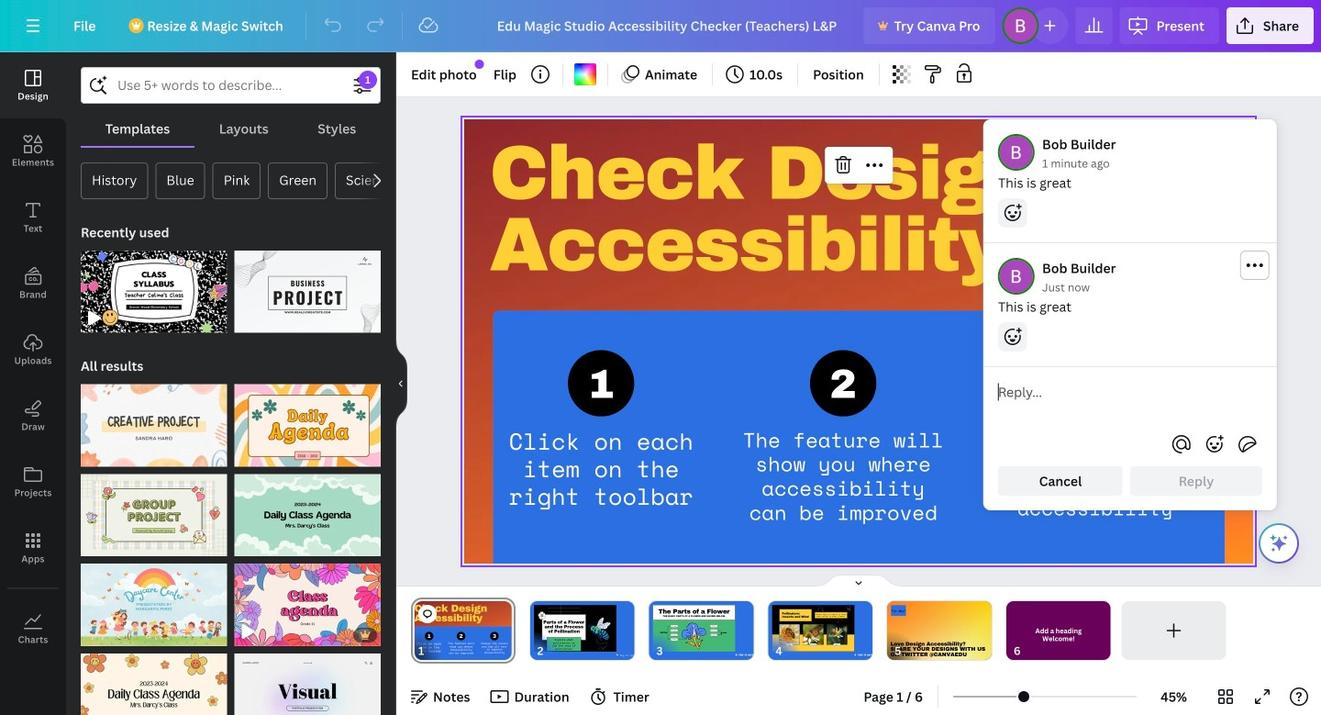 Task type: vqa. For each thing, say whether or not it's contained in the screenshot.
the middle Apply style image
no



Task type: locate. For each thing, give the bounding box(es) containing it.
pink rectangle image
[[534, 605, 617, 652], [653, 605, 736, 652], [772, 605, 855, 652]]

hide image
[[396, 340, 408, 428]]

main menu bar
[[0, 0, 1322, 52]]

orange and yellow retro flower power daily class agenda template group
[[81, 642, 227, 715]]

multicolor clouds daily class agenda template group
[[235, 463, 381, 556]]

green colorful cute aesthetic group project presentation group
[[81, 463, 227, 556]]

Use 5+ words to describe... search field
[[117, 68, 344, 103]]

colorful watercolor creative project presentation group
[[81, 373, 227, 467]]

colorful scrapbook nostalgia class syllabus blank education presentation group
[[81, 240, 227, 333]]

side panel tab list
[[0, 52, 66, 662]]

0 horizontal spatial pink rectangle image
[[534, 605, 617, 652]]

Reply draft. Add a reply or @mention. text field
[[999, 382, 1263, 422]]

Page title text field
[[432, 642, 440, 660]]

orange groovy retro daily agenda presentation group
[[235, 373, 381, 467]]

grey minimalist business project presentation group
[[235, 240, 381, 333]]

2 horizontal spatial pink rectangle image
[[772, 605, 855, 652]]

1 horizontal spatial pink rectangle image
[[653, 605, 736, 652]]

2 pink rectangle image from the left
[[653, 605, 736, 652]]



Task type: describe. For each thing, give the bounding box(es) containing it.
Zoom button
[[1145, 682, 1204, 711]]

gradient minimal portfolio proposal presentation group
[[235, 642, 381, 715]]

canva assistant image
[[1269, 532, 1291, 554]]

Design title text field
[[483, 7, 857, 44]]

1 pink rectangle image from the left
[[534, 605, 617, 652]]

hide pages image
[[815, 574, 903, 588]]

3 pink rectangle image from the left
[[772, 605, 855, 652]]

page 1 image
[[411, 601, 516, 660]]

colorful floral illustrative class agenda presentation group
[[235, 553, 381, 646]]

blue green colorful daycare center presentation group
[[81, 553, 227, 646]]

no colour image
[[575, 63, 597, 85]]



